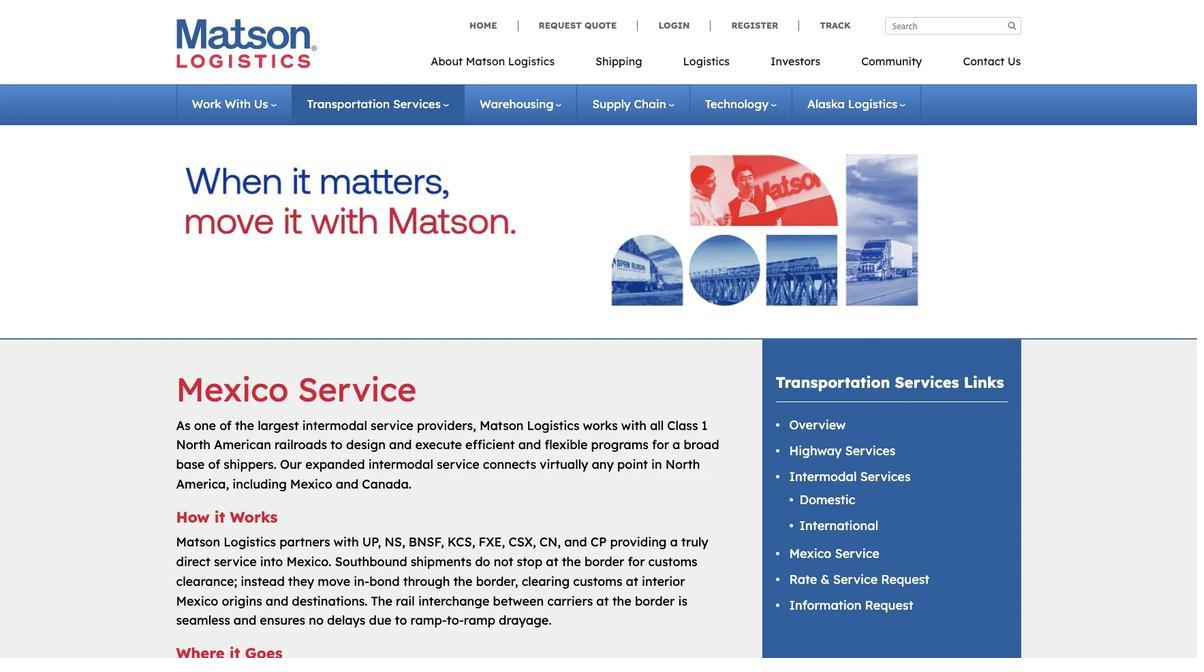Task type: describe. For each thing, give the bounding box(es) containing it.
warehousing
[[480, 97, 554, 111]]

search image
[[1008, 21, 1016, 30]]

between
[[493, 594, 544, 610]]

due
[[369, 613, 392, 629]]

overview link
[[789, 418, 846, 434]]

matson inside as one of the largest intermodal service providers, matson logistics works with all class 1 north american railroads to design and execute efficient and flexible programs for a broad base of shippers. our expanded intermodal service connects virtually any point in north america, including mexico and canada.
[[480, 418, 524, 434]]

alaska services image
[[185, 140, 1012, 321]]

1 vertical spatial request
[[881, 572, 930, 588]]

interior
[[642, 574, 685, 590]]

0 vertical spatial north
[[176, 438, 211, 453]]

rate & service request link
[[789, 572, 930, 588]]

transportation for transportation services
[[307, 97, 390, 111]]

as
[[176, 418, 191, 434]]

it
[[214, 508, 225, 527]]

1 vertical spatial north
[[666, 457, 700, 473]]

logistics link
[[663, 50, 750, 78]]

and up connects
[[518, 438, 541, 453]]

a inside as one of the largest intermodal service providers, matson logistics works with all class 1 north american railroads to design and execute efficient and flexible programs for a broad base of shippers. our expanded intermodal service connects virtually any point in north america, including mexico and canada.
[[673, 438, 680, 453]]

alaska logistics link
[[807, 97, 906, 111]]

us inside the top menu navigation
[[1008, 55, 1021, 68]]

interchange
[[418, 594, 490, 610]]

request quote link
[[518, 20, 637, 31]]

kcs,
[[448, 535, 475, 551]]

0 vertical spatial mexico service
[[176, 369, 417, 410]]

stop
[[517, 555, 543, 570]]

in
[[651, 457, 662, 473]]

services for transportation services
[[393, 97, 441, 111]]

canada.
[[362, 477, 412, 493]]

connects
[[483, 457, 536, 473]]

the up interchange
[[453, 574, 473, 590]]

our
[[280, 457, 302, 473]]

transportation services link
[[307, 97, 449, 111]]

intermodal
[[789, 469, 857, 485]]

fxe,
[[479, 535, 505, 551]]

execute
[[415, 438, 462, 453]]

for inside as one of the largest intermodal service providers, matson logistics works with all class 1 north american railroads to design and execute efficient and flexible programs for a broad base of shippers. our expanded intermodal service connects virtually any point in north america, including mexico and canada.
[[652, 438, 669, 453]]

cn,
[[540, 535, 561, 551]]

2 horizontal spatial at
[[626, 574, 638, 590]]

clearing
[[522, 574, 570, 590]]

works
[[583, 418, 618, 434]]

contact
[[963, 55, 1005, 68]]

links
[[964, 373, 1004, 392]]

1 vertical spatial service
[[835, 547, 880, 562]]

bnsf,
[[409, 535, 444, 551]]

0 horizontal spatial customs
[[573, 574, 622, 590]]

register link
[[710, 20, 799, 31]]

international
[[800, 518, 878, 534]]

american
[[214, 438, 271, 453]]

logistics up the warehousing link
[[508, 55, 555, 68]]

to inside the matson logistics partners with up, ns, bnsf, kcs, fxe, csx, cn, and cp providing a truly direct service into mexico. southbound shipments do not stop at the border for customs clearance; instead they move in-bond through the border, clearing customs at interior mexico origins and destinations. the rail interchange between carriers at the border is seamless and ensures no delays due to ramp-to-ramp drayage.
[[395, 613, 407, 629]]

mexico.
[[286, 555, 331, 570]]

design
[[346, 438, 386, 453]]

work
[[192, 97, 221, 111]]

information request
[[789, 598, 913, 614]]

and down the expanded
[[336, 477, 359, 493]]

efficient
[[465, 438, 515, 453]]

and up ensures
[[266, 594, 288, 610]]

in-
[[354, 574, 369, 590]]

into
[[260, 555, 283, 570]]

with inside the matson logistics partners with up, ns, bnsf, kcs, fxe, csx, cn, and cp providing a truly direct service into mexico. southbound shipments do not stop at the border for customs clearance; instead they move in-bond through the border, clearing customs at interior mexico origins and destinations. the rail interchange between carriers at the border is seamless and ensures no delays due to ramp-to-ramp drayage.
[[334, 535, 359, 551]]

chain
[[634, 97, 666, 111]]

shipping
[[596, 55, 642, 68]]

logistics down 'community' link
[[848, 97, 898, 111]]

class
[[667, 418, 698, 434]]

origins
[[222, 594, 262, 610]]

community link
[[841, 50, 943, 78]]

to inside as one of the largest intermodal service providers, matson logistics works with all class 1 north american railroads to design and execute efficient and flexible programs for a broad base of shippers. our expanded intermodal service connects virtually any point in north america, including mexico and canada.
[[331, 438, 343, 453]]

all
[[650, 418, 664, 434]]

matson inside the top menu navigation
[[466, 55, 505, 68]]

is
[[678, 594, 688, 610]]

warehousing link
[[480, 97, 562, 111]]

no
[[309, 613, 324, 629]]

and right design
[[389, 438, 412, 453]]

2 vertical spatial request
[[865, 598, 913, 614]]

through
[[403, 574, 450, 590]]

providers,
[[417, 418, 476, 434]]

a inside the matson logistics partners with up, ns, bnsf, kcs, fxe, csx, cn, and cp providing a truly direct service into mexico. southbound shipments do not stop at the border for customs clearance; instead they move in-bond through the border, clearing customs at interior mexico origins and destinations. the rail interchange between carriers at the border is seamless and ensures no delays due to ramp-to-ramp drayage.
[[670, 535, 678, 551]]

logistics inside the matson logistics partners with up, ns, bnsf, kcs, fxe, csx, cn, and cp providing a truly direct service into mexico. southbound shipments do not stop at the border for customs clearance; instead they move in-bond through the border, clearing customs at interior mexico origins and destinations. the rail interchange between carriers at the border is seamless and ensures no delays due to ramp-to-ramp drayage.
[[224, 535, 276, 551]]

the up clearing
[[562, 555, 581, 570]]

community
[[861, 55, 922, 68]]

services for transportation services links
[[895, 373, 959, 392]]

including
[[233, 477, 287, 493]]

works
[[230, 508, 278, 527]]

shipments
[[411, 555, 472, 570]]

rail
[[396, 594, 415, 610]]

services for intermodal services
[[860, 469, 911, 485]]

2 vertical spatial service
[[833, 572, 878, 588]]

up,
[[362, 535, 381, 551]]

investors link
[[750, 50, 841, 78]]

border,
[[476, 574, 518, 590]]

america,
[[176, 477, 229, 493]]

technology
[[705, 97, 769, 111]]

login
[[659, 20, 690, 31]]

expanded
[[305, 457, 365, 473]]

track link
[[799, 20, 851, 31]]

top menu navigation
[[431, 50, 1021, 78]]

transportation services links
[[776, 373, 1004, 392]]

mexico inside transportation services links section
[[789, 547, 832, 562]]

instead
[[241, 574, 285, 590]]

register
[[731, 20, 778, 31]]

transportation for transportation services links
[[776, 373, 890, 392]]

matson inside the matson logistics partners with up, ns, bnsf, kcs, fxe, csx, cn, and cp providing a truly direct service into mexico. southbound shipments do not stop at the border for customs clearance; instead they move in-bond through the border, clearing customs at interior mexico origins and destinations. the rail interchange between carriers at the border is seamless and ensures no delays due to ramp-to-ramp drayage.
[[176, 535, 220, 551]]

for inside the matson logistics partners with up, ns, bnsf, kcs, fxe, csx, cn, and cp providing a truly direct service into mexico. southbound shipments do not stop at the border for customs clearance; instead they move in-bond through the border, clearing customs at interior mexico origins and destinations. the rail interchange between carriers at the border is seamless and ensures no delays due to ramp-to-ramp drayage.
[[628, 555, 645, 570]]

information
[[789, 598, 862, 614]]

csx,
[[509, 535, 536, 551]]

1 vertical spatial us
[[254, 97, 268, 111]]

about matson logistics link
[[431, 50, 575, 78]]

and left cp
[[564, 535, 587, 551]]

mexico inside as one of the largest intermodal service providers, matson logistics works with all class 1 north american railroads to design and execute efficient and flexible programs for a broad base of shippers. our expanded intermodal service connects virtually any point in north america, including mexico and canada.
[[290, 477, 332, 493]]



Task type: vqa. For each thing, say whether or not it's contained in the screenshot.
agents to the top
no



Task type: locate. For each thing, give the bounding box(es) containing it.
quote
[[585, 20, 617, 31]]

request
[[539, 20, 582, 31], [881, 572, 930, 588], [865, 598, 913, 614]]

the right the carriers
[[612, 594, 632, 610]]

1 horizontal spatial mexico service
[[789, 547, 880, 562]]

1 vertical spatial mexico service
[[789, 547, 880, 562]]

0 horizontal spatial to
[[331, 438, 343, 453]]

mexico down our
[[290, 477, 332, 493]]

at
[[546, 555, 558, 570], [626, 574, 638, 590], [596, 594, 609, 610]]

0 vertical spatial of
[[219, 418, 232, 434]]

to down rail
[[395, 613, 407, 629]]

0 horizontal spatial with
[[334, 535, 359, 551]]

0 horizontal spatial at
[[546, 555, 558, 570]]

0 horizontal spatial transportation
[[307, 97, 390, 111]]

transportation services links section
[[745, 340, 1038, 659]]

with left up,
[[334, 535, 359, 551]]

0 vertical spatial service
[[298, 369, 417, 410]]

service up design
[[298, 369, 417, 410]]

ensures
[[260, 613, 305, 629]]

intermodal up canada.
[[368, 457, 433, 473]]

bond
[[369, 574, 400, 590]]

truly
[[681, 535, 708, 551]]

0 vertical spatial a
[[673, 438, 680, 453]]

border
[[585, 555, 624, 570], [635, 594, 675, 610]]

1 vertical spatial customs
[[573, 574, 622, 590]]

mexico service
[[176, 369, 417, 410], [789, 547, 880, 562]]

matson logistics image
[[176, 19, 317, 68]]

point
[[617, 457, 648, 473]]

1 vertical spatial with
[[334, 535, 359, 551]]

1 vertical spatial to
[[395, 613, 407, 629]]

1 horizontal spatial with
[[621, 418, 647, 434]]

0 horizontal spatial north
[[176, 438, 211, 453]]

intermodal
[[302, 418, 367, 434], [368, 457, 433, 473]]

service up design
[[371, 418, 414, 434]]

a
[[673, 438, 680, 453], [670, 535, 678, 551]]

matson up efficient
[[480, 418, 524, 434]]

service up rate & service request at the bottom right of the page
[[835, 547, 880, 562]]

work with us
[[192, 97, 268, 111]]

as one of the largest intermodal service providers, matson logistics works with all class 1 north american railroads to design and execute efficient and flexible programs for a broad base of shippers. our expanded intermodal service connects virtually any point in north america, including mexico and canada.
[[176, 418, 719, 493]]

to
[[331, 438, 343, 453], [395, 613, 407, 629]]

of up america,
[[208, 457, 220, 473]]

intermodal services link
[[789, 469, 911, 485]]

do
[[475, 555, 490, 570]]

ns,
[[385, 535, 405, 551]]

a down class
[[673, 438, 680, 453]]

destinations.
[[292, 594, 368, 610]]

information request link
[[789, 598, 913, 614]]

move
[[318, 574, 350, 590]]

request quote
[[539, 20, 617, 31]]

service up 'instead'
[[214, 555, 257, 570]]

service down execute
[[437, 457, 480, 473]]

about matson logistics
[[431, 55, 555, 68]]

logistics down the 'login'
[[683, 55, 730, 68]]

service up information request at the bottom of page
[[833, 572, 878, 588]]

direct
[[176, 555, 210, 570]]

1 vertical spatial at
[[626, 574, 638, 590]]

mexico service up the largest in the bottom of the page
[[176, 369, 417, 410]]

2 vertical spatial at
[[596, 594, 609, 610]]

ramp
[[464, 613, 495, 629]]

home link
[[470, 20, 518, 31]]

seamless
[[176, 613, 230, 629]]

0 horizontal spatial service
[[214, 555, 257, 570]]

0 vertical spatial request
[[539, 20, 582, 31]]

domestic
[[800, 492, 855, 508]]

services down 'highway services'
[[860, 469, 911, 485]]

logistics up the flexible
[[527, 418, 580, 434]]

us right with
[[254, 97, 268, 111]]

0 horizontal spatial border
[[585, 555, 624, 570]]

transportation
[[307, 97, 390, 111], [776, 373, 890, 392]]

1 horizontal spatial us
[[1008, 55, 1021, 68]]

contact us
[[963, 55, 1021, 68]]

with
[[225, 97, 251, 111]]

one
[[194, 418, 216, 434]]

1 horizontal spatial customs
[[648, 555, 698, 570]]

customs up the carriers
[[573, 574, 622, 590]]

matson down home
[[466, 55, 505, 68]]

broad
[[684, 438, 719, 453]]

matson up 'direct'
[[176, 535, 220, 551]]

0 vertical spatial us
[[1008, 55, 1021, 68]]

None search field
[[885, 17, 1021, 35]]

contact us link
[[943, 50, 1021, 78]]

0 vertical spatial intermodal
[[302, 418, 367, 434]]

delays
[[327, 613, 366, 629]]

mexico service inside transportation services links section
[[789, 547, 880, 562]]

railroads
[[275, 438, 327, 453]]

services left links
[[895, 373, 959, 392]]

intermodal up design
[[302, 418, 367, 434]]

1 horizontal spatial for
[[652, 438, 669, 453]]

0 vertical spatial matson
[[466, 55, 505, 68]]

virtually
[[540, 457, 588, 473]]

0 horizontal spatial mexico service
[[176, 369, 417, 410]]

supply chain link
[[592, 97, 674, 111]]

the
[[371, 594, 393, 610]]

work with us link
[[192, 97, 276, 111]]

transportation inside transportation services links section
[[776, 373, 890, 392]]

1
[[702, 418, 708, 434]]

0 vertical spatial at
[[546, 555, 558, 570]]

1 vertical spatial a
[[670, 535, 678, 551]]

1 horizontal spatial service
[[371, 418, 414, 434]]

service inside the matson logistics partners with up, ns, bnsf, kcs, fxe, csx, cn, and cp providing a truly direct service into mexico. southbound shipments do not stop at the border for customs clearance; instead they move in-bond through the border, clearing customs at interior mexico origins and destinations. the rail interchange between carriers at the border is seamless and ensures no delays due to ramp-to-ramp drayage.
[[214, 555, 257, 570]]

rate & service request
[[789, 572, 930, 588]]

1 horizontal spatial north
[[666, 457, 700, 473]]

alaska logistics
[[807, 97, 898, 111]]

1 horizontal spatial intermodal
[[368, 457, 433, 473]]

shipping link
[[575, 50, 663, 78]]

mexico up the rate
[[789, 547, 832, 562]]

us right contact at the top right of page
[[1008, 55, 1021, 68]]

services down about
[[393, 97, 441, 111]]

shippers.
[[224, 457, 277, 473]]

1 vertical spatial of
[[208, 457, 220, 473]]

how it works
[[176, 508, 278, 527]]

mexico inside the matson logistics partners with up, ns, bnsf, kcs, fxe, csx, cn, and cp providing a truly direct service into mexico. southbound shipments do not stop at the border for customs clearance; instead they move in-bond through the border, clearing customs at interior mexico origins and destinations. the rail interchange between carriers at the border is seamless and ensures no delays due to ramp-to-ramp drayage.
[[176, 594, 218, 610]]

1 vertical spatial border
[[635, 594, 675, 610]]

mexico up one on the bottom left
[[176, 369, 289, 410]]

and down origins in the bottom left of the page
[[234, 613, 256, 629]]

supply chain
[[592, 97, 666, 111]]

customs
[[648, 555, 698, 570], [573, 574, 622, 590]]

1 vertical spatial transportation
[[776, 373, 890, 392]]

request up the "information request" link
[[881, 572, 930, 588]]

us
[[1008, 55, 1021, 68], [254, 97, 268, 111]]

Search search field
[[885, 17, 1021, 35]]

alaska
[[807, 97, 845, 111]]

international link
[[800, 518, 878, 534]]

highway services link
[[789, 444, 896, 459]]

1 horizontal spatial at
[[596, 594, 609, 610]]

they
[[288, 574, 314, 590]]

ramp-
[[411, 613, 447, 629]]

0 vertical spatial to
[[331, 438, 343, 453]]

technology link
[[705, 97, 777, 111]]

0 horizontal spatial intermodal
[[302, 418, 367, 434]]

mexico service up &
[[789, 547, 880, 562]]

transportation services
[[307, 97, 441, 111]]

1 vertical spatial matson
[[480, 418, 524, 434]]

&
[[821, 572, 830, 588]]

the inside as one of the largest intermodal service providers, matson logistics works with all class 1 north american railroads to design and execute efficient and flexible programs for a broad base of shippers. our expanded intermodal service connects virtually any point in north america, including mexico and canada.
[[235, 418, 254, 434]]

services up intermodal services
[[845, 444, 896, 459]]

for down all
[[652, 438, 669, 453]]

2 vertical spatial matson
[[176, 535, 220, 551]]

services for highway services
[[845, 444, 896, 459]]

0 vertical spatial with
[[621, 418, 647, 434]]

to-
[[447, 613, 464, 629]]

request down rate & service request link
[[865, 598, 913, 614]]

southbound
[[335, 555, 407, 570]]

1 vertical spatial service
[[437, 457, 480, 473]]

with left all
[[621, 418, 647, 434]]

0 vertical spatial customs
[[648, 555, 698, 570]]

to up the expanded
[[331, 438, 343, 453]]

highway services
[[789, 444, 896, 459]]

supply
[[592, 97, 631, 111]]

border down cp
[[585, 555, 624, 570]]

drayage.
[[499, 613, 552, 629]]

track
[[820, 20, 851, 31]]

1 horizontal spatial border
[[635, 594, 675, 610]]

2 horizontal spatial service
[[437, 457, 480, 473]]

border down the interior
[[635, 594, 675, 610]]

north up base
[[176, 438, 211, 453]]

1 horizontal spatial to
[[395, 613, 407, 629]]

1 vertical spatial for
[[628, 555, 645, 570]]

0 vertical spatial service
[[371, 418, 414, 434]]

partners
[[279, 535, 330, 551]]

at left the interior
[[626, 574, 638, 590]]

0 vertical spatial border
[[585, 555, 624, 570]]

not
[[494, 555, 513, 570]]

with inside as one of the largest intermodal service providers, matson logistics works with all class 1 north american railroads to design and execute efficient and flexible programs for a broad base of shippers. our expanded intermodal service connects virtually any point in north america, including mexico and canada.
[[621, 418, 647, 434]]

0 horizontal spatial for
[[628, 555, 645, 570]]

for down providing
[[628, 555, 645, 570]]

flexible
[[545, 438, 588, 453]]

customs up the interior
[[648, 555, 698, 570]]

about
[[431, 55, 463, 68]]

at down cn,
[[546, 555, 558, 570]]

2 vertical spatial service
[[214, 555, 257, 570]]

1 horizontal spatial transportation
[[776, 373, 890, 392]]

logistics inside as one of the largest intermodal service providers, matson logistics works with all class 1 north american railroads to design and execute efficient and flexible programs for a broad base of shippers. our expanded intermodal service connects virtually any point in north america, including mexico and canada.
[[527, 418, 580, 434]]

0 horizontal spatial us
[[254, 97, 268, 111]]

a left truly
[[670, 535, 678, 551]]

mexico up seamless
[[176, 594, 218, 610]]

north right in
[[666, 457, 700, 473]]

0 vertical spatial transportation
[[307, 97, 390, 111]]

at right the carriers
[[596, 594, 609, 610]]

services
[[393, 97, 441, 111], [895, 373, 959, 392], [845, 444, 896, 459], [860, 469, 911, 485]]

request left quote
[[539, 20, 582, 31]]

and
[[389, 438, 412, 453], [518, 438, 541, 453], [336, 477, 359, 493], [564, 535, 587, 551], [266, 594, 288, 610], [234, 613, 256, 629]]

1 vertical spatial intermodal
[[368, 457, 433, 473]]

the up the american
[[235, 418, 254, 434]]

of
[[219, 418, 232, 434], [208, 457, 220, 473]]

0 vertical spatial for
[[652, 438, 669, 453]]

providing
[[610, 535, 667, 551]]

overview
[[789, 418, 846, 434]]

logistics down works
[[224, 535, 276, 551]]

of right one on the bottom left
[[219, 418, 232, 434]]

largest
[[258, 418, 299, 434]]

clearance;
[[176, 574, 237, 590]]



